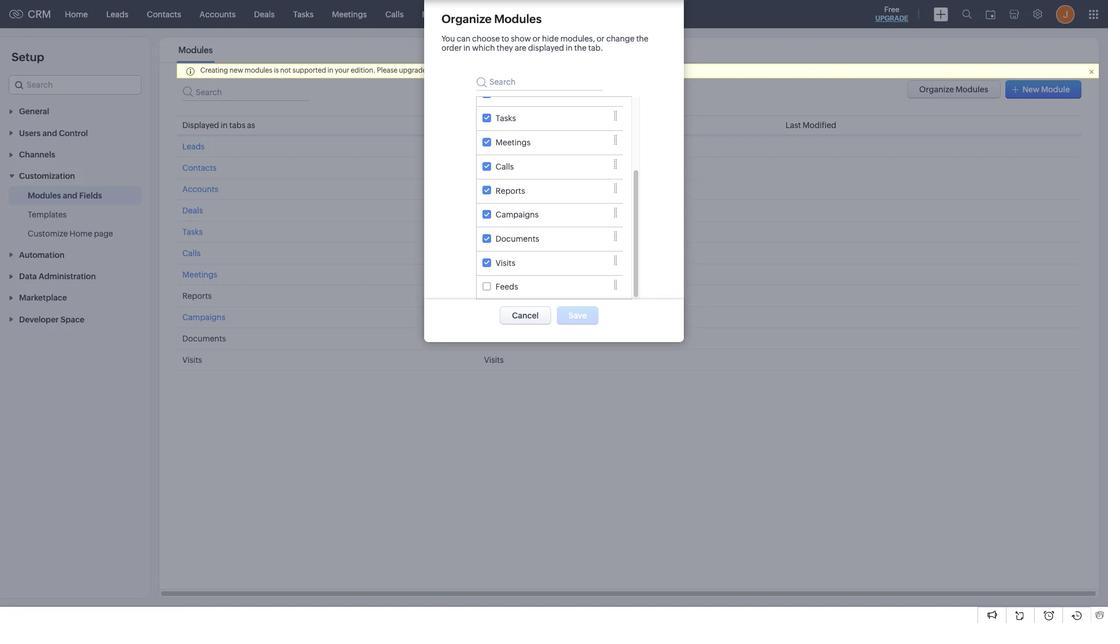 Task type: describe. For each thing, give the bounding box(es) containing it.
create menu element
[[927, 0, 955, 28]]

2 horizontal spatial leads
[[484, 142, 506, 151]]

in left tabs at the left top of page
[[221, 121, 228, 130]]

choose
[[472, 34, 500, 43]]

customization button
[[0, 165, 150, 187]]

search element
[[955, 0, 979, 28]]

search text field for tasks
[[476, 70, 603, 91]]

is
[[274, 66, 279, 74]]

1 vertical spatial tasks link
[[182, 227, 203, 237]]

hide
[[542, 34, 559, 43]]

crm
[[28, 8, 51, 20]]

modules for modules and fields
[[28, 191, 61, 200]]

page
[[94, 229, 113, 239]]

profile element
[[1049, 0, 1082, 28]]

organize modules
[[442, 12, 542, 25]]

creating new modules is not supported in your edition. please upgrade to the enterprise edition.
[[200, 66, 507, 74]]

setup
[[12, 50, 44, 63]]

modules link
[[177, 45, 215, 55]]

you can choose to show or hide modules, or change the order in which they are displayed in the tab.
[[442, 34, 649, 53]]

new
[[1023, 85, 1040, 94]]

feeds
[[494, 282, 518, 292]]

1 vertical spatial meetings link
[[182, 270, 217, 279]]

search image
[[962, 9, 972, 19]]

customize home page
[[28, 229, 113, 239]]

as
[[247, 121, 255, 130]]

in left the your
[[328, 66, 334, 74]]

modified
[[803, 121, 836, 130]]

home link
[[56, 0, 97, 28]]

0 vertical spatial accounts link
[[190, 0, 245, 28]]

module inside button
[[1041, 85, 1070, 94]]

and
[[63, 191, 77, 200]]

0 vertical spatial home
[[65, 10, 88, 19]]

free
[[884, 5, 900, 14]]

modules,
[[560, 34, 595, 43]]

in right order at the top left
[[463, 43, 470, 53]]

reports link
[[413, 0, 461, 28]]

not
[[280, 66, 291, 74]]

change
[[606, 34, 635, 43]]

2 or from the left
[[597, 34, 605, 43]]

new module button
[[1005, 80, 1082, 99]]

free upgrade
[[875, 5, 908, 23]]

are
[[515, 43, 526, 53]]

0 horizontal spatial campaigns link
[[182, 313, 225, 322]]

to inside you can choose to show or hide modules, or change the order in which they are displayed in the tab.
[[501, 34, 509, 43]]

displayed in tabs as
[[182, 121, 255, 130]]

modules for modules
[[178, 45, 213, 55]]

0 horizontal spatial leads
[[106, 10, 128, 19]]

displayed
[[528, 43, 564, 53]]

2 horizontal spatial the
[[636, 34, 649, 43]]

profile image
[[1056, 5, 1075, 23]]

1 horizontal spatial deals link
[[245, 0, 284, 28]]

last
[[786, 121, 801, 130]]

2 horizontal spatial contacts
[[484, 163, 518, 173]]

0 vertical spatial meetings link
[[323, 0, 376, 28]]

your
[[335, 66, 349, 74]]

0 horizontal spatial the
[[436, 66, 446, 74]]

templates link
[[28, 209, 67, 221]]

upgrade
[[875, 14, 908, 23]]

0 vertical spatial calls link
[[376, 0, 413, 28]]



Task type: locate. For each thing, give the bounding box(es) containing it.
crm link
[[9, 8, 51, 20]]

1 vertical spatial to
[[428, 66, 435, 74]]

0 vertical spatial to
[[501, 34, 509, 43]]

calendar image
[[986, 10, 996, 19]]

home inside customization region
[[70, 229, 92, 239]]

module
[[1041, 85, 1070, 94], [484, 121, 512, 130]]

deals link
[[245, 0, 284, 28], [182, 206, 203, 215]]

0 horizontal spatial search text field
[[182, 80, 309, 101]]

modules up show
[[494, 12, 542, 25]]

contacts up modules link
[[147, 10, 181, 19]]

documents link
[[522, 0, 584, 28]]

contacts
[[147, 10, 181, 19], [182, 163, 217, 173], [484, 163, 518, 173]]

campaigns
[[470, 10, 513, 19], [496, 210, 539, 220], [182, 313, 225, 322], [484, 313, 527, 322]]

the
[[636, 34, 649, 43], [574, 43, 587, 53], [436, 66, 446, 74]]

0 vertical spatial tasks link
[[284, 0, 323, 28]]

leads down module name
[[484, 142, 506, 151]]

visits
[[496, 259, 515, 268], [182, 356, 202, 365], [484, 356, 504, 365]]

None button
[[907, 80, 1001, 99], [500, 306, 551, 325], [907, 80, 1001, 99], [500, 306, 551, 325]]

modules up creating
[[178, 45, 213, 55]]

home left page
[[70, 229, 92, 239]]

show
[[511, 34, 531, 43]]

last modified
[[786, 121, 836, 130]]

1 vertical spatial home
[[70, 229, 92, 239]]

1 vertical spatial calls link
[[182, 249, 201, 258]]

1 horizontal spatial calls link
[[376, 0, 413, 28]]

new
[[230, 66, 243, 74]]

1 horizontal spatial search text field
[[476, 70, 603, 91]]

1 horizontal spatial leads
[[182, 142, 205, 151]]

edition.
[[482, 66, 507, 74]]

1 vertical spatial campaigns link
[[182, 313, 225, 322]]

they
[[497, 43, 513, 53]]

you
[[442, 34, 455, 43]]

in
[[463, 43, 470, 53], [566, 43, 573, 53], [328, 66, 334, 74], [221, 121, 228, 130]]

1 vertical spatial leads link
[[182, 142, 205, 151]]

1 or from the left
[[533, 34, 541, 43]]

0 horizontal spatial modules
[[28, 191, 61, 200]]

0 horizontal spatial module
[[484, 121, 512, 130]]

0 horizontal spatial leads link
[[97, 0, 138, 28]]

1 vertical spatial deals link
[[182, 206, 203, 215]]

1 horizontal spatial module
[[1041, 85, 1070, 94]]

new module
[[1023, 85, 1070, 94]]

1 horizontal spatial modules
[[178, 45, 213, 55]]

home right crm
[[65, 10, 88, 19]]

tabs
[[229, 121, 245, 130]]

order
[[442, 43, 462, 53]]

the left enterprise
[[436, 66, 446, 74]]

0 vertical spatial leads link
[[97, 0, 138, 28]]

reports inside reports link
[[422, 10, 452, 19]]

1 vertical spatial accounts link
[[182, 185, 218, 194]]

0 horizontal spatial deals link
[[182, 206, 203, 215]]

accounts link
[[190, 0, 245, 28], [182, 185, 218, 194]]

contacts inside 'link'
[[147, 10, 181, 19]]

reports
[[422, 10, 452, 19], [496, 186, 525, 195], [182, 291, 212, 301], [484, 291, 513, 301]]

customize home page link
[[28, 228, 113, 240]]

0 vertical spatial deals link
[[245, 0, 284, 28]]

contacts link
[[138, 0, 190, 28], [182, 163, 217, 173]]

modules up templates link
[[28, 191, 61, 200]]

meetings link
[[323, 0, 376, 28], [182, 270, 217, 279]]

customization
[[19, 172, 75, 181]]

0 vertical spatial campaigns link
[[461, 0, 522, 28]]

edition.
[[351, 66, 375, 74]]

create menu image
[[934, 7, 948, 21]]

name
[[514, 121, 536, 130]]

to right upgrade
[[428, 66, 435, 74]]

0 horizontal spatial to
[[428, 66, 435, 74]]

the left the tab.
[[574, 43, 587, 53]]

1 horizontal spatial leads link
[[182, 142, 205, 151]]

the right change
[[636, 34, 649, 43]]

customize
[[28, 229, 68, 239]]

1 horizontal spatial contacts
[[182, 163, 217, 173]]

0 horizontal spatial meetings link
[[182, 270, 217, 279]]

documents
[[531, 10, 575, 19], [496, 234, 539, 244], [182, 334, 226, 343], [484, 334, 528, 343]]

modules and fields link
[[28, 190, 102, 202]]

1 vertical spatial modules
[[178, 45, 213, 55]]

organize
[[442, 12, 492, 25]]

calls
[[385, 10, 404, 19], [496, 162, 514, 171], [182, 249, 201, 258], [484, 249, 502, 258]]

home
[[65, 10, 88, 19], [70, 229, 92, 239]]

leads right home link
[[106, 10, 128, 19]]

search text field for creating new modules is not supported in your edition. please upgrade to the enterprise edition.
[[182, 80, 309, 101]]

1 vertical spatial contacts link
[[182, 163, 217, 173]]

module name
[[484, 121, 536, 130]]

leads
[[106, 10, 128, 19], [182, 142, 205, 151], [484, 142, 506, 151]]

calls link
[[376, 0, 413, 28], [182, 249, 201, 258]]

templates
[[28, 210, 67, 220]]

search text field down displayed
[[476, 70, 603, 91]]

leads link
[[97, 0, 138, 28], [182, 142, 205, 151]]

campaigns link
[[461, 0, 522, 28], [182, 313, 225, 322]]

to
[[501, 34, 509, 43], [428, 66, 435, 74]]

search text field down new on the left top of page
[[182, 80, 309, 101]]

contacts down module name
[[484, 163, 518, 173]]

leads down displayed
[[182, 142, 205, 151]]

1 vertical spatial module
[[484, 121, 512, 130]]

1 horizontal spatial meetings link
[[323, 0, 376, 28]]

modules
[[245, 66, 272, 74]]

modules and fields
[[28, 191, 102, 200]]

creating
[[200, 66, 228, 74]]

enterprise
[[448, 66, 481, 74]]

tasks
[[293, 10, 314, 19], [496, 114, 516, 123], [182, 227, 203, 237], [484, 227, 504, 237]]

tab.
[[588, 43, 603, 53]]

supported
[[292, 66, 326, 74]]

0 vertical spatial module
[[1041, 85, 1070, 94]]

0 horizontal spatial tasks link
[[182, 227, 203, 237]]

0 horizontal spatial contacts
[[147, 10, 181, 19]]

module left name on the left top of the page
[[484, 121, 512, 130]]

contacts link down displayed
[[182, 163, 217, 173]]

fields
[[79, 191, 102, 200]]

or
[[533, 34, 541, 43], [597, 34, 605, 43]]

displayed
[[182, 121, 219, 130]]

1 horizontal spatial to
[[501, 34, 509, 43]]

2 horizontal spatial modules
[[494, 12, 542, 25]]

or left change
[[597, 34, 605, 43]]

Search text field
[[476, 70, 603, 91], [182, 80, 309, 101]]

1 horizontal spatial campaigns link
[[461, 0, 522, 28]]

contacts down displayed
[[182, 163, 217, 173]]

0 horizontal spatial or
[[533, 34, 541, 43]]

1 horizontal spatial tasks link
[[284, 0, 323, 28]]

please
[[377, 66, 398, 74]]

to left show
[[501, 34, 509, 43]]

in right hide
[[566, 43, 573, 53]]

customization region
[[0, 187, 150, 244]]

accounts
[[200, 10, 236, 19], [182, 185, 218, 194], [484, 185, 520, 194]]

1 horizontal spatial or
[[597, 34, 605, 43]]

0 vertical spatial contacts link
[[138, 0, 190, 28]]

tasks link
[[284, 0, 323, 28], [182, 227, 203, 237]]

which
[[472, 43, 495, 53]]

1 horizontal spatial the
[[574, 43, 587, 53]]

modules inside customization region
[[28, 191, 61, 200]]

deals
[[254, 10, 275, 19], [496, 90, 516, 99], [182, 206, 203, 215], [484, 206, 505, 215]]

modules
[[494, 12, 542, 25], [178, 45, 213, 55], [28, 191, 61, 200]]

0 horizontal spatial calls link
[[182, 249, 201, 258]]

0 vertical spatial modules
[[494, 12, 542, 25]]

module right new
[[1041, 85, 1070, 94]]

or left hide
[[533, 34, 541, 43]]

contacts link up modules link
[[138, 0, 190, 28]]

meetings
[[332, 10, 367, 19], [496, 138, 531, 147], [182, 270, 217, 279], [484, 270, 519, 279]]

can
[[457, 34, 471, 43]]

upgrade
[[399, 66, 427, 74]]

2 vertical spatial modules
[[28, 191, 61, 200]]



Task type: vqa. For each thing, say whether or not it's contained in the screenshot.


